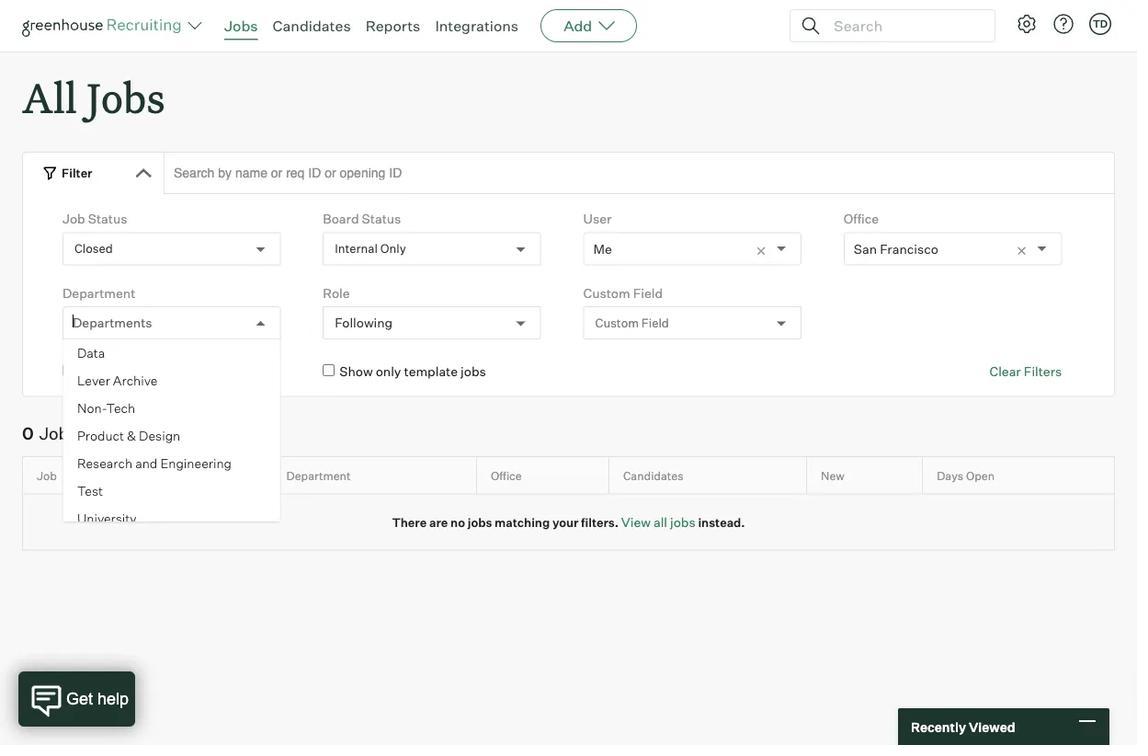 Task type: vqa. For each thing, say whether or not it's contained in the screenshot.
Field
yes



Task type: describe. For each thing, give the bounding box(es) containing it.
product & design option
[[63, 422, 280, 450]]

clear
[[990, 364, 1022, 380]]

clear value element for san francisco
[[1016, 233, 1038, 265]]

i'm
[[172, 364, 190, 380]]

template
[[404, 364, 458, 380]]

product
[[77, 428, 124, 444]]

0 horizontal spatial candidates
[[273, 17, 351, 35]]

test
[[77, 483, 103, 499]]

san francisco option
[[854, 241, 939, 257]]

show only jobs i'm following
[[79, 364, 248, 380]]

jobs link
[[224, 17, 258, 35]]

integrations link
[[435, 17, 519, 35]]

data option
[[63, 340, 280, 367]]

days
[[938, 468, 964, 483]]

td
[[1094, 17, 1109, 30]]

only for template
[[376, 364, 401, 380]]

0 vertical spatial field
[[634, 285, 663, 301]]

board status
[[323, 211, 401, 227]]

internal only
[[335, 241, 406, 256]]

configure image
[[1017, 13, 1039, 35]]

closed
[[74, 241, 113, 256]]

university
[[77, 511, 137, 527]]

all jobs
[[22, 70, 165, 124]]

filters
[[1025, 364, 1063, 380]]

new
[[822, 468, 845, 483]]

data
[[77, 345, 105, 361]]

list box containing data
[[63, 340, 280, 533]]

req id
[[145, 468, 180, 483]]

job for job status
[[62, 211, 85, 227]]

tech
[[106, 400, 135, 416]]

0 vertical spatial custom
[[584, 285, 631, 301]]

following
[[193, 364, 248, 380]]

matching
[[495, 515, 550, 530]]

only for jobs
[[115, 364, 141, 380]]

test option
[[63, 478, 280, 505]]

jobs inside there are no jobs matching your filters. view all jobs instead.
[[468, 515, 493, 530]]

clear value element for me
[[755, 233, 777, 265]]

&
[[127, 428, 136, 444]]

non-tech
[[77, 400, 135, 416]]

only
[[381, 241, 406, 256]]

add
[[564, 17, 593, 35]]

jobs right all
[[671, 514, 696, 530]]

archive
[[113, 373, 158, 389]]

there
[[392, 515, 427, 530]]

td button
[[1090, 13, 1112, 35]]

research and engineering
[[77, 456, 232, 472]]

jobs for all jobs
[[87, 70, 165, 124]]

candidates link
[[273, 17, 351, 35]]

san francisco
[[854, 241, 939, 257]]

days open
[[938, 468, 995, 483]]

research
[[77, 456, 133, 472]]

departments
[[73, 315, 152, 331]]

req
[[145, 468, 166, 483]]

recently
[[912, 719, 967, 735]]

board
[[323, 211, 359, 227]]

viewed
[[970, 719, 1016, 735]]

instead.
[[699, 515, 746, 530]]

product & design
[[77, 428, 181, 444]]

Search text field
[[830, 12, 979, 39]]



Task type: locate. For each thing, give the bounding box(es) containing it.
status
[[88, 211, 127, 227], [362, 211, 401, 227]]

1 vertical spatial jobs
[[87, 70, 165, 124]]

clear filters link
[[990, 363, 1063, 381]]

job
[[62, 211, 85, 227], [37, 468, 57, 483]]

0 vertical spatial jobs
[[224, 17, 258, 35]]

2 vertical spatial jobs
[[39, 423, 77, 444]]

francisco
[[881, 241, 939, 257]]

jobs left "i'm" at the left
[[144, 364, 169, 380]]

integrations
[[435, 17, 519, 35]]

me
[[594, 241, 612, 257]]

office up matching
[[491, 468, 522, 483]]

0 horizontal spatial only
[[115, 364, 141, 380]]

1 horizontal spatial job
[[62, 211, 85, 227]]

job up closed
[[62, 211, 85, 227]]

add button
[[541, 9, 638, 42]]

jobs
[[144, 364, 169, 380], [461, 364, 486, 380], [671, 514, 696, 530], [468, 515, 493, 530]]

me option
[[594, 241, 612, 257]]

research and engineering option
[[63, 450, 280, 478]]

jobs right 0 on the left
[[39, 423, 77, 444]]

jobs for 0 jobs
[[39, 423, 77, 444]]

0 horizontal spatial job
[[37, 468, 57, 483]]

0 vertical spatial job
[[62, 211, 85, 227]]

0 vertical spatial office
[[844, 211, 880, 227]]

candidates up view all jobs link at right bottom
[[624, 468, 684, 483]]

office
[[844, 211, 880, 227], [491, 468, 522, 483]]

clear filters
[[990, 364, 1063, 380]]

1 show from the left
[[79, 364, 113, 380]]

custom
[[584, 285, 631, 301], [596, 315, 639, 330]]

filters.
[[581, 515, 619, 530]]

status up internal only
[[362, 211, 401, 227]]

1 vertical spatial custom field
[[596, 315, 670, 330]]

status up closed
[[88, 211, 127, 227]]

recently viewed
[[912, 719, 1016, 735]]

Show only jobs I'm following checkbox
[[62, 364, 74, 376]]

None field
[[73, 307, 77, 339]]

1 horizontal spatial show
[[340, 364, 373, 380]]

2 only from the left
[[376, 364, 401, 380]]

internal
[[335, 241, 378, 256]]

1 clear value element from the left
[[755, 233, 777, 265]]

engineering
[[160, 456, 232, 472]]

0 horizontal spatial status
[[88, 211, 127, 227]]

san
[[854, 241, 878, 257]]

Search by name or req ID or opening ID text field
[[164, 152, 1116, 194]]

1 horizontal spatial clear value element
[[1016, 233, 1038, 265]]

1 only from the left
[[115, 364, 141, 380]]

department
[[62, 285, 136, 301], [287, 468, 351, 483]]

there are no jobs matching your filters. view all jobs instead.
[[392, 514, 746, 530]]

open
[[967, 468, 995, 483]]

list box
[[63, 340, 280, 533]]

view
[[622, 514, 651, 530]]

2 status from the left
[[362, 211, 401, 227]]

0 jobs
[[22, 423, 77, 444]]

0 horizontal spatial show
[[79, 364, 113, 380]]

candidates right jobs 'link'
[[273, 17, 351, 35]]

jobs right no
[[468, 515, 493, 530]]

0
[[22, 423, 34, 444]]

id
[[168, 468, 180, 483]]

clear value image
[[1016, 245, 1029, 258]]

show for show only jobs i'm following
[[79, 364, 113, 380]]

1 status from the left
[[88, 211, 127, 227]]

all
[[654, 514, 668, 530]]

1 horizontal spatial only
[[376, 364, 401, 380]]

clear value element
[[755, 233, 777, 265], [1016, 233, 1038, 265]]

lever archive option
[[63, 367, 280, 395]]

all
[[22, 70, 77, 124]]

following
[[335, 315, 393, 331]]

greenhouse recruiting image
[[22, 15, 188, 37]]

1 horizontal spatial department
[[287, 468, 351, 483]]

show down "data" at the top
[[79, 364, 113, 380]]

jobs down greenhouse recruiting image
[[87, 70, 165, 124]]

no
[[451, 515, 465, 530]]

1 vertical spatial field
[[642, 315, 670, 330]]

1 vertical spatial office
[[491, 468, 522, 483]]

reports link
[[366, 17, 421, 35]]

job for job
[[37, 468, 57, 483]]

status for job status
[[88, 211, 127, 227]]

lever
[[77, 373, 110, 389]]

view all jobs link
[[622, 514, 696, 530]]

non-
[[77, 400, 106, 416]]

your
[[553, 515, 579, 530]]

clear value image
[[755, 245, 768, 258]]

university option
[[63, 505, 280, 533]]

user
[[584, 211, 612, 227]]

only left 'template'
[[376, 364, 401, 380]]

1 vertical spatial candidates
[[624, 468, 684, 483]]

are
[[430, 515, 448, 530]]

lever archive
[[77, 373, 158, 389]]

0 vertical spatial candidates
[[273, 17, 351, 35]]

Show only template jobs checkbox
[[323, 364, 335, 376]]

0 vertical spatial custom field
[[584, 285, 663, 301]]

candidates
[[273, 17, 351, 35], [624, 468, 684, 483]]

td button
[[1086, 9, 1116, 39]]

design
[[139, 428, 181, 444]]

0 horizontal spatial clear value element
[[755, 233, 777, 265]]

job down 0 jobs
[[37, 468, 57, 483]]

custom field
[[584, 285, 663, 301], [596, 315, 670, 330]]

2 clear value element from the left
[[1016, 233, 1038, 265]]

0 horizontal spatial office
[[491, 468, 522, 483]]

show right show only template jobs option
[[340, 364, 373, 380]]

show
[[79, 364, 113, 380], [340, 364, 373, 380]]

2 show from the left
[[340, 364, 373, 380]]

1 horizontal spatial status
[[362, 211, 401, 227]]

job status
[[62, 211, 127, 227]]

1 vertical spatial department
[[287, 468, 351, 483]]

show for show only template jobs
[[340, 364, 373, 380]]

2 horizontal spatial jobs
[[224, 17, 258, 35]]

office up san
[[844, 211, 880, 227]]

only right lever
[[115, 364, 141, 380]]

role
[[323, 285, 350, 301]]

0 horizontal spatial department
[[62, 285, 136, 301]]

field
[[634, 285, 663, 301], [642, 315, 670, 330]]

filter
[[62, 165, 92, 180]]

1 horizontal spatial jobs
[[87, 70, 165, 124]]

show only template jobs
[[340, 364, 486, 380]]

only
[[115, 364, 141, 380], [376, 364, 401, 380]]

0 horizontal spatial jobs
[[39, 423, 77, 444]]

status for board status
[[362, 211, 401, 227]]

1 vertical spatial custom
[[596, 315, 639, 330]]

reports
[[366, 17, 421, 35]]

jobs
[[224, 17, 258, 35], [87, 70, 165, 124], [39, 423, 77, 444]]

non-tech option
[[63, 395, 280, 422]]

jobs left candidates "link"
[[224, 17, 258, 35]]

1 horizontal spatial office
[[844, 211, 880, 227]]

1 horizontal spatial candidates
[[624, 468, 684, 483]]

and
[[135, 456, 158, 472]]

jobs right 'template'
[[461, 364, 486, 380]]

1 vertical spatial job
[[37, 468, 57, 483]]

0 vertical spatial department
[[62, 285, 136, 301]]



